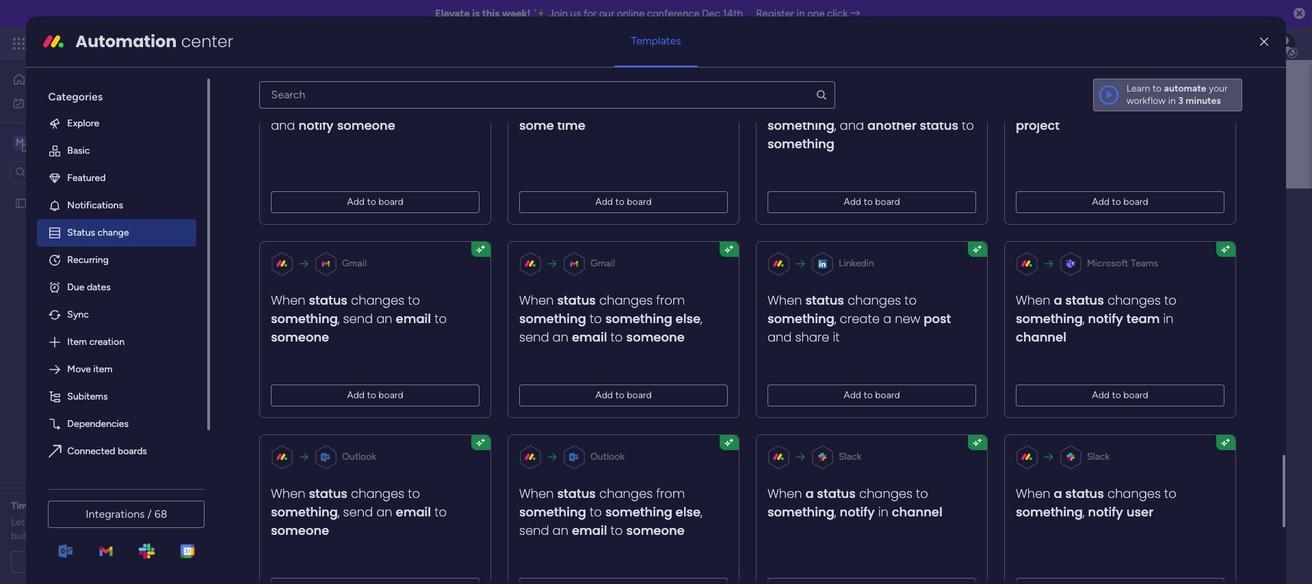 Task type: locate. For each thing, give the bounding box(es) containing it.
explore option
[[37, 110, 197, 137]]

work for my
[[46, 97, 66, 108]]

a inside when a status changes to something , notify team in channel
[[1054, 292, 1062, 309]]

slack up when a status changes to something , notify in channel
[[839, 451, 862, 463]]

1 vertical spatial our
[[27, 517, 41, 529]]

email
[[396, 310, 431, 328], [572, 329, 607, 346], [396, 504, 431, 521], [572, 523, 607, 540]]

sync option
[[37, 302, 197, 329]]

time for an expert review let our experts review what you've built so far. free of charge
[[11, 501, 160, 542]]

public board image
[[14, 197, 27, 210], [259, 339, 274, 354]]

1 vertical spatial for
[[35, 501, 48, 512]]

, inside when a status changes to something , notify in channel
[[835, 504, 837, 521]]

workflow
[[1126, 95, 1166, 107]]

public board image down boards
[[259, 339, 274, 354]]

1 when status changes to something , send an email to someone from the top
[[271, 292, 447, 346]]

Search in workspace field
[[29, 164, 114, 180]]

change down notifications option
[[97, 227, 129, 239]]

help button
[[1196, 546, 1244, 568]]

status
[[920, 117, 959, 134], [309, 292, 348, 309], [557, 292, 596, 309], [806, 292, 844, 309], [1066, 292, 1104, 309], [309, 486, 348, 503], [557, 486, 596, 503], [817, 486, 856, 503], [1066, 486, 1104, 503]]

status inside the when a status changes to something , notify user
[[1066, 486, 1104, 503]]

68
[[154, 508, 167, 521]]

option down connected boards
[[37, 466, 197, 493]]

when status changes from something to something else for a status
[[519, 486, 701, 521]]

main workspace down explore
[[31, 136, 112, 149]]

0 horizontal spatial for
[[35, 501, 48, 512]]

0 vertical spatial boards
[[296, 276, 329, 289]]

create for an
[[1088, 98, 1128, 115]]

from for a status
[[656, 486, 685, 503]]

0 vertical spatial this
[[482, 8, 500, 20]]

work right my
[[46, 97, 66, 108]]

connected
[[67, 446, 115, 458]]

main workspace inside the workspace selection 'element'
[[31, 136, 112, 149]]

0 vertical spatial option
[[0, 191, 174, 194]]

1 from from the top
[[656, 292, 685, 309]]

2 outlook from the left
[[591, 451, 625, 463]]

1 horizontal spatial work
[[111, 36, 135, 51]]

our left online
[[599, 8, 614, 20]]

0 vertical spatial change
[[840, 98, 887, 115]]

search image
[[815, 89, 827, 101]]

email to someone
[[572, 329, 685, 346], [572, 523, 685, 540]]

change
[[840, 98, 887, 115], [97, 227, 129, 239]]

outlook for changes from
[[591, 451, 625, 463]]

notifications option
[[37, 192, 197, 219]]

something
[[768, 117, 835, 134], [768, 135, 835, 152], [271, 310, 338, 328], [519, 310, 586, 328], [606, 310, 673, 328], [768, 310, 835, 328], [1016, 310, 1083, 328], [271, 504, 338, 521], [519, 504, 586, 521], [606, 504, 673, 521], [768, 504, 835, 521], [1016, 504, 1083, 521]]

1 vertical spatial change
[[97, 227, 129, 239]]

time
[[557, 117, 586, 134]]

test for public board image within the test link
[[281, 340, 299, 352]]

3
[[1178, 95, 1183, 107]]

this right 'recently'
[[456, 309, 472, 320]]

0 vertical spatial from
[[656, 292, 685, 309]]

2 gmail from the left
[[591, 258, 615, 269]]

send
[[343, 310, 373, 328], [519, 329, 549, 346], [343, 504, 373, 521], [519, 523, 549, 540]]

0 horizontal spatial our
[[27, 517, 41, 529]]

2 vertical spatial this
[[456, 309, 472, 320]]

notifications
[[67, 200, 123, 211]]

1 email to someone from the top
[[572, 329, 685, 346]]

a inside the when a status changes to something , notify user
[[1054, 486, 1062, 503]]

test inside list box
[[32, 197, 50, 209]]

0 vertical spatial , send an
[[519, 310, 703, 346]]

create
[[343, 98, 383, 115], [1088, 98, 1128, 115], [840, 310, 880, 328]]

1 vertical spatial public board image
[[259, 339, 274, 354]]

and
[[271, 117, 295, 134], [840, 117, 864, 134], [290, 309, 306, 320], [768, 329, 792, 346]]

home button
[[8, 68, 147, 90]]

workspace selection element
[[13, 134, 114, 152]]

0 vertical spatial when status changes from something to something else
[[519, 292, 701, 328]]

m
[[16, 136, 24, 148]]

0 vertical spatial work
[[111, 36, 135, 51]]

1 vertical spatial review
[[78, 517, 106, 529]]

,
[[338, 98, 340, 115], [586, 98, 588, 115], [835, 98, 837, 115], [1083, 98, 1085, 115], [835, 117, 837, 134], [338, 310, 340, 328], [701, 310, 703, 328], [835, 310, 837, 328], [1083, 310, 1085, 328], [338, 504, 340, 521], [701, 504, 703, 521], [835, 504, 837, 521], [1083, 504, 1085, 521]]

notify inside changes to , create a and notify someone
[[299, 117, 334, 134]]

change inside option
[[97, 227, 129, 239]]

public board image inside test list box
[[14, 197, 27, 210]]

3 minutes
[[1178, 95, 1221, 107]]

0 horizontal spatial main workspace
[[31, 136, 112, 149]]

our
[[599, 8, 614, 20], [27, 517, 41, 529]]

1 horizontal spatial gmail
[[591, 258, 615, 269]]

dashboards
[[308, 309, 358, 320]]

2 else from the top
[[676, 504, 701, 521]]

0 vertical spatial review
[[94, 501, 124, 512]]

0 vertical spatial for
[[583, 8, 597, 20]]

0 horizontal spatial outlook
[[342, 451, 377, 463]]

1 vertical spatial from
[[656, 486, 685, 503]]

workspace image
[[13, 135, 27, 150]]

0 horizontal spatial test
[[32, 197, 50, 209]]

else
[[676, 310, 701, 328], [676, 504, 701, 521]]

when inside when status changes to something , create a new post and share it
[[768, 292, 802, 309]]

test down boards
[[281, 340, 299, 352]]

change up another
[[840, 98, 887, 115]]

1 horizontal spatial our
[[599, 8, 614, 20]]

is
[[472, 8, 480, 20]]

this right is
[[482, 8, 500, 20]]

1 horizontal spatial create
[[840, 310, 880, 328]]

boards down the dependencies 'option'
[[118, 446, 147, 458]]

0 vertical spatial public board image
[[14, 197, 27, 210]]

for right time
[[35, 501, 48, 512]]

in
[[797, 8, 805, 20], [1168, 95, 1176, 107], [1185, 98, 1195, 115], [446, 309, 454, 320], [1164, 310, 1174, 328], [878, 504, 889, 521]]

for inside time for an expert review let our experts review what you've built so far. free of charge
[[35, 501, 48, 512]]

0 horizontal spatial gmail
[[342, 258, 367, 269]]

0 horizontal spatial channel
[[892, 504, 943, 521]]

automation
[[75, 30, 177, 53]]

work inside button
[[46, 97, 66, 108]]

create inside changes to , create an issue in
[[1088, 98, 1128, 115]]

test down search in workspace "field"
[[32, 197, 50, 209]]

elevate
[[435, 8, 470, 20]]

1 when status changes from something to something else from the top
[[519, 292, 701, 328]]

1 outlook from the left
[[342, 451, 377, 463]]

gmail
[[342, 258, 367, 269], [591, 258, 615, 269]]

changes to , create an issue in
[[1083, 80, 1199, 115]]

boards inside connected boards option
[[118, 446, 147, 458]]

due dates option
[[37, 274, 197, 302]]

1 vertical spatial boards
[[118, 446, 147, 458]]

2 when status changes from something to something else from the top
[[519, 486, 701, 521]]

something inside when a status changes to something , notify team in channel
[[1016, 310, 1083, 328]]

work
[[111, 36, 135, 51], [46, 97, 66, 108]]

in inside changes to , create an issue in
[[1185, 98, 1195, 115]]

0 horizontal spatial public board image
[[14, 197, 27, 210]]

1 vertical spatial when status changes to something , send an email to someone
[[271, 486, 447, 540]]

1 , send an from the top
[[519, 310, 703, 346]]

when , change something , and another status to something
[[768, 80, 974, 152]]

channel inside when a status changes to something , notify in channel
[[892, 504, 943, 521]]

public board image down 'workspace' icon
[[14, 197, 27, 210]]

our up 'so'
[[27, 517, 41, 529]]

changes to ,
[[586, 80, 680, 115]]

main up add workspace description
[[341, 194, 394, 224]]

register in one click → link
[[756, 8, 861, 20]]

boards right recent
[[296, 276, 329, 289]]

1 horizontal spatial main
[[341, 194, 394, 224]]

and inside "when , change something , and another status to something"
[[840, 117, 864, 134]]

email to someone for a status
[[572, 523, 685, 540]]

monday work management
[[61, 36, 213, 51]]

someone inside changes to , create a and notify someone
[[337, 117, 396, 134]]

let
[[11, 517, 25, 529]]

test
[[32, 197, 50, 209], [281, 340, 299, 352]]

create for a
[[343, 98, 383, 115]]

move item
[[67, 364, 112, 375]]

channel
[[1016, 329, 1067, 346], [892, 504, 943, 521]]

boards for connected boards
[[118, 446, 147, 458]]

1 horizontal spatial boards
[[296, 276, 329, 289]]

0 vertical spatial when status changes to something , send an email to someone
[[271, 292, 447, 346]]

0 horizontal spatial this
[[456, 309, 472, 320]]

an
[[1132, 98, 1148, 115], [377, 310, 393, 328], [553, 329, 569, 346], [50, 501, 61, 512], [377, 504, 393, 521], [553, 523, 569, 540]]

a inside when status changes to something , create a new post and share it
[[883, 310, 892, 328]]

boards
[[296, 276, 329, 289], [118, 446, 147, 458]]

, inside changes to , create a and notify someone
[[338, 98, 340, 115]]

→
[[850, 8, 861, 20]]

main workspace
[[31, 136, 112, 149], [341, 194, 517, 224]]

0 vertical spatial main
[[31, 136, 55, 149]]

0 vertical spatial main workspace
[[31, 136, 112, 149]]

to
[[420, 80, 432, 97], [668, 80, 680, 97], [1165, 80, 1177, 97], [1152, 83, 1162, 94], [962, 117, 974, 134], [367, 196, 376, 208], [616, 196, 625, 208], [864, 196, 873, 208], [1112, 196, 1121, 208], [408, 292, 420, 309], [905, 292, 917, 309], [1165, 292, 1177, 309], [435, 310, 447, 328], [590, 310, 602, 328], [611, 329, 623, 346], [367, 390, 376, 401], [616, 390, 625, 401], [864, 390, 873, 401], [1112, 390, 1121, 401], [408, 486, 420, 503], [916, 486, 929, 503], [1165, 486, 1177, 503], [435, 504, 447, 521], [590, 504, 602, 521], [611, 523, 623, 540]]

a for schedule a meeting
[[87, 557, 92, 568]]

creation
[[89, 336, 124, 348]]

1 vertical spatial work
[[46, 97, 66, 108]]

this inside the 'this project'
[[1199, 98, 1221, 115]]

1 vertical spatial else
[[676, 504, 701, 521]]

a inside schedule a meeting button
[[87, 557, 92, 568]]

one
[[807, 8, 825, 20]]

0 vertical spatial else
[[676, 310, 701, 328]]

a inside when a status changes to something , notify in channel
[[806, 486, 814, 503]]

status inside when a status changes to something , notify in channel
[[817, 486, 856, 503]]

None search field
[[260, 81, 835, 109]]

see plans button
[[221, 34, 287, 54]]

✨
[[533, 8, 546, 20]]

0 vertical spatial email to someone
[[572, 329, 685, 346]]

option
[[0, 191, 174, 194], [37, 466, 197, 493]]

1 vertical spatial this
[[1199, 98, 1221, 115]]

for right 'us'
[[583, 8, 597, 20]]

2 email to someone from the top
[[572, 523, 685, 540]]

1 vertical spatial , send an
[[519, 504, 703, 540]]

0 horizontal spatial create
[[343, 98, 383, 115]]

when status changes from something to something else
[[519, 292, 701, 328], [519, 486, 701, 521]]

1 gmail from the left
[[342, 258, 367, 269]]

add to board
[[347, 196, 404, 208], [596, 196, 652, 208], [844, 196, 900, 208], [1092, 196, 1149, 208], [347, 390, 404, 401], [596, 390, 652, 401], [844, 390, 900, 401], [1092, 390, 1149, 401]]

when inside "when , change something , and another status to something"
[[768, 80, 802, 97]]

center
[[181, 30, 233, 53]]

notify inside when a status changes to something , notify team in channel
[[1088, 310, 1123, 328]]

basic
[[67, 145, 90, 157]]

basic option
[[37, 137, 197, 165]]

this down your
[[1199, 98, 1221, 115]]

1 horizontal spatial channel
[[1016, 329, 1067, 346]]

1 horizontal spatial change
[[840, 98, 887, 115]]

2 when status changes to something , send an email to someone from the top
[[271, 486, 447, 540]]

changes inside when status changes to something , create a new post and share it
[[848, 292, 901, 309]]

changes inside when a status changes to something , notify in channel
[[859, 486, 913, 503]]

for
[[583, 8, 597, 20], [35, 501, 48, 512]]

email to someone for status
[[572, 329, 685, 346]]

to inside when a status changes to something , notify in channel
[[916, 486, 929, 503]]

to inside "when , change something , and another status to something"
[[962, 117, 974, 134]]

0 horizontal spatial change
[[97, 227, 129, 239]]

when status changes from something to something else for status
[[519, 292, 701, 328]]

add
[[347, 196, 365, 208], [596, 196, 613, 208], [844, 196, 862, 208], [1092, 196, 1110, 208], [340, 227, 358, 239], [347, 390, 365, 401], [596, 390, 613, 401], [844, 390, 862, 401], [1092, 390, 1110, 401]]

notify inside when a status changes to something , notify in channel
[[840, 504, 875, 521]]

review
[[94, 501, 124, 512], [78, 517, 106, 529]]

1 horizontal spatial test
[[281, 340, 299, 352]]

0 horizontal spatial slack
[[839, 451, 862, 463]]

, inside the when a status changes to something , notify user
[[1083, 504, 1085, 521]]

notify for when a status changes to something , notify team in channel
[[1088, 310, 1123, 328]]

2 horizontal spatial create
[[1088, 98, 1128, 115]]

1 horizontal spatial slack
[[1087, 451, 1110, 463]]

work right monday
[[111, 36, 135, 51]]

1 else from the top
[[676, 310, 701, 328]]

an inside changes to , create an issue in
[[1132, 98, 1148, 115]]

1 vertical spatial channel
[[892, 504, 943, 521]]

in inside when a status changes to something , notify in channel
[[878, 504, 889, 521]]

subitems
[[67, 391, 108, 403]]

2 from from the top
[[656, 486, 685, 503]]

0 vertical spatial channel
[[1016, 329, 1067, 346]]

an inside time for an expert review let our experts review what you've built so far. free of charge
[[50, 501, 61, 512]]

this project
[[1016, 98, 1221, 134]]

0 horizontal spatial main
[[31, 136, 55, 149]]

subitems option
[[37, 384, 197, 411]]

connected boards
[[67, 446, 147, 458]]

create inside changes to , create a and notify someone
[[343, 98, 383, 115]]

categories list box
[[37, 79, 210, 493]]

option down featured
[[0, 191, 174, 194]]

join
[[549, 8, 568, 20]]

review up 'what'
[[94, 501, 124, 512]]

1 vertical spatial email to someone
[[572, 523, 685, 540]]

channel inside when a status changes to something , notify team in channel
[[1016, 329, 1067, 346]]

0 horizontal spatial work
[[46, 97, 66, 108]]

0 vertical spatial test
[[32, 197, 50, 209]]

to inside changes to ,
[[668, 80, 680, 97]]

share
[[796, 329, 830, 346]]

someone
[[337, 117, 396, 134], [271, 329, 329, 346], [627, 329, 685, 346], [271, 523, 329, 540], [627, 523, 685, 540]]

conference
[[647, 8, 700, 20]]

1 horizontal spatial public board image
[[259, 339, 274, 354]]

outlook
[[342, 451, 377, 463], [591, 451, 625, 463]]

it
[[833, 329, 840, 346]]

main right 'workspace' icon
[[31, 136, 55, 149]]

in inside when a status changes to something , notify team in channel
[[1164, 310, 1174, 328]]

2 horizontal spatial this
[[1199, 98, 1221, 115]]

schedule a meeting button
[[11, 552, 163, 574]]

when status changes to something , send an email to someone for status
[[271, 292, 447, 346]]

my work
[[30, 97, 66, 108]]

else for status
[[676, 310, 701, 328]]

click
[[827, 8, 848, 20]]

2 , send an from the top
[[519, 504, 703, 540]]

see
[[239, 38, 256, 49]]

1 vertical spatial test
[[281, 340, 299, 352]]

a for when a status changes to something , notify user
[[1054, 486, 1062, 503]]

move
[[67, 364, 91, 375]]

move item option
[[37, 356, 197, 384]]

main workspace up description at top
[[341, 194, 517, 224]]

1 horizontal spatial main workspace
[[341, 194, 517, 224]]

1 horizontal spatial outlook
[[591, 451, 625, 463]]

featured option
[[37, 165, 197, 192]]

1 horizontal spatial this
[[482, 8, 500, 20]]

dependencies option
[[37, 411, 197, 438]]

0 horizontal spatial boards
[[118, 446, 147, 458]]

review up "of"
[[78, 517, 106, 529]]

1 vertical spatial when status changes from something to something else
[[519, 486, 701, 521]]

after
[[692, 98, 720, 115]]

recent boards
[[258, 276, 329, 289]]

changes inside when a status changes to something , notify team in channel
[[1108, 292, 1161, 309]]

status inside when a status changes to something , notify team in channel
[[1066, 292, 1104, 309]]

, send an for status
[[519, 310, 703, 346]]

slack up the when a status changes to something , notify user
[[1087, 451, 1110, 463]]

notify inside the when a status changes to something , notify user
[[1088, 504, 1123, 521]]



Task type: describe. For each thing, give the bounding box(es) containing it.
, inside when a status changes to something , notify team in channel
[[1083, 310, 1085, 328]]

2 slack from the left
[[1087, 451, 1110, 463]]

categories
[[48, 90, 103, 103]]

when status changes to something , send an email to someone for a status
[[271, 486, 447, 540]]

you've
[[132, 517, 160, 529]]

my work button
[[8, 92, 147, 114]]

week!
[[502, 8, 531, 20]]

, inside changes to , create an issue in
[[1083, 98, 1085, 115]]

user
[[1127, 504, 1154, 521]]

schedule
[[45, 557, 85, 568]]

/
[[147, 508, 152, 521]]

in inside 'your workflow in'
[[1168, 95, 1176, 107]]

categories heading
[[37, 79, 197, 110]]

a for when a status changes to something , notify in channel
[[806, 486, 814, 503]]

automation center
[[75, 30, 233, 53]]

1 horizontal spatial for
[[583, 8, 597, 20]]

and inside changes to , create a and notify someone
[[271, 117, 295, 134]]

my
[[30, 97, 43, 108]]

status inside "when , change something , and another status to something"
[[920, 117, 959, 134]]

microsoft teams
[[1087, 258, 1159, 269]]

recently
[[409, 309, 444, 320]]

a for when a status changes to something , notify team in channel
[[1054, 292, 1062, 309]]

featured
[[67, 172, 106, 184]]

add workspace description
[[340, 227, 457, 239]]

dependencies
[[67, 419, 129, 430]]

home
[[31, 73, 58, 85]]

recent
[[258, 276, 293, 289]]

when status changes to something , create a new post and share it
[[768, 292, 951, 346]]

status change
[[67, 227, 129, 239]]

status inside when status changes to something , create a new post and share it
[[806, 292, 844, 309]]

something inside when a status changes to something , notify in channel
[[768, 504, 835, 521]]

, inside when status changes to something , create a new post and share it
[[835, 310, 837, 328]]

1 vertical spatial main workspace
[[341, 194, 517, 224]]

item
[[67, 336, 87, 348]]

explore
[[67, 118, 99, 129]]

learn to automate
[[1126, 83, 1206, 94]]

microsoft
[[1087, 258, 1129, 269]]

built
[[11, 531, 30, 542]]

item
[[93, 364, 112, 375]]

when inside when a status changes to something , notify team in channel
[[1016, 292, 1051, 309]]

select product image
[[12, 37, 26, 51]]

test list box
[[0, 189, 174, 400]]

free
[[61, 531, 79, 542]]

recurring option
[[37, 247, 197, 274]]

teams
[[1131, 258, 1159, 269]]

brad klo image
[[1274, 33, 1296, 55]]

automation  center image
[[43, 31, 65, 53]]

something inside the when a status changes to something , notify user
[[1016, 504, 1083, 521]]

help
[[1208, 550, 1232, 564]]

management
[[138, 36, 213, 51]]

to inside the when a status changes to something , notify user
[[1165, 486, 1177, 503]]

online
[[617, 8, 644, 20]]

1 slack from the left
[[839, 451, 862, 463]]

see plans
[[239, 38, 281, 49]]

workspace inside 'element'
[[58, 136, 112, 149]]

issue
[[1151, 98, 1181, 115]]

changes inside changes to , create an issue in
[[1108, 80, 1161, 97]]

register
[[756, 8, 794, 20]]

create inside when status changes to something , create a new post and share it
[[840, 310, 880, 328]]

from for status
[[656, 292, 685, 309]]

boards and dashboards you visited recently in this workspace
[[258, 309, 520, 320]]

due dates
[[67, 282, 111, 293]]

test for public board image inside test list box
[[32, 197, 50, 209]]

learn
[[1126, 83, 1150, 94]]

when inside the when a status changes to something , notify user
[[1016, 486, 1051, 503]]

integrations / 68 button
[[48, 501, 205, 529]]

experts
[[44, 517, 76, 529]]

Search for a column type search field
[[260, 81, 835, 109]]

integrations / 68
[[86, 508, 167, 521]]

, inside changes to ,
[[586, 98, 588, 115]]

project
[[1016, 117, 1060, 134]]

register in one click →
[[756, 8, 861, 20]]

changes to , create a and notify someone
[[271, 80, 432, 134]]

notify for when a status changes to something , notify in channel
[[840, 504, 875, 521]]

charge
[[93, 531, 123, 542]]

schedule a meeting
[[45, 557, 130, 568]]

1 vertical spatial option
[[37, 466, 197, 493]]

boards for recent boards
[[296, 276, 329, 289]]

our inside time for an expert review let our experts review what you've built so far. free of charge
[[27, 517, 41, 529]]

status change option
[[37, 219, 197, 247]]

meeting
[[94, 557, 130, 568]]

0 vertical spatial our
[[599, 8, 614, 20]]

connected boards option
[[37, 438, 197, 466]]

item creation option
[[37, 329, 197, 356]]

due
[[67, 282, 84, 293]]

your
[[1209, 83, 1228, 94]]

to inside when a status changes to something , notify team in channel
[[1165, 292, 1177, 309]]

another
[[868, 117, 917, 134]]

1 vertical spatial main
[[341, 194, 394, 224]]

new
[[895, 310, 920, 328]]

dates
[[87, 282, 111, 293]]

else for a status
[[676, 504, 701, 521]]

monday
[[61, 36, 108, 51]]

work for monday
[[111, 36, 135, 51]]

sync
[[67, 309, 89, 321]]

when a status changes to something , notify team in channel
[[1016, 292, 1177, 346]]

you
[[360, 309, 376, 320]]

what
[[108, 517, 130, 529]]

to inside when status changes to something , create a new post and share it
[[905, 292, 917, 309]]

minutes
[[1186, 95, 1221, 107]]

elevate is this week! ✨ join us for our online conference dec 14th
[[435, 8, 743, 20]]

when a status changes to something , notify user
[[1016, 486, 1177, 521]]

after some time
[[519, 98, 720, 134]]

gmail for changes from
[[591, 258, 615, 269]]

status
[[67, 227, 95, 239]]

description
[[409, 227, 457, 239]]

Main workspace field
[[338, 194, 1257, 224]]

outlook for changes to
[[342, 451, 377, 463]]

to inside changes to , create an issue in
[[1165, 80, 1177, 97]]

something inside when status changes to something , create a new post and share it
[[768, 310, 835, 328]]

changes inside changes to ,
[[611, 80, 664, 97]]

some
[[519, 117, 554, 134]]

a inside changes to , create a and notify someone
[[387, 98, 395, 115]]

your workflow in
[[1126, 83, 1228, 107]]

dec
[[702, 8, 720, 20]]

expert
[[63, 501, 92, 512]]

when inside when a status changes to something , notify in channel
[[768, 486, 802, 503]]

boards
[[258, 309, 287, 320]]

main inside the workspace selection 'element'
[[31, 136, 55, 149]]

changes inside the when a status changes to something , notify user
[[1108, 486, 1161, 503]]

when a status changes to something , notify in channel
[[768, 486, 943, 521]]

automate
[[1164, 83, 1206, 94]]

changes inside changes to , create a and notify someone
[[363, 80, 416, 97]]

public board image inside test link
[[259, 339, 274, 354]]

, send an for a status
[[519, 504, 703, 540]]

test link
[[238, 327, 915, 366]]

notify for when a status changes to something , notify user
[[1088, 504, 1123, 521]]

linkedin
[[839, 258, 874, 269]]

gmail for changes to
[[342, 258, 367, 269]]

so
[[32, 531, 42, 542]]

us
[[570, 8, 581, 20]]

to inside changes to , create a and notify someone
[[420, 80, 432, 97]]

and inside when status changes to something , create a new post and share it
[[768, 329, 792, 346]]

change inside "when , change something , and another status to something"
[[840, 98, 887, 115]]

time
[[11, 501, 33, 512]]



Task type: vqa. For each thing, say whether or not it's contained in the screenshot.
bottommost SAY
no



